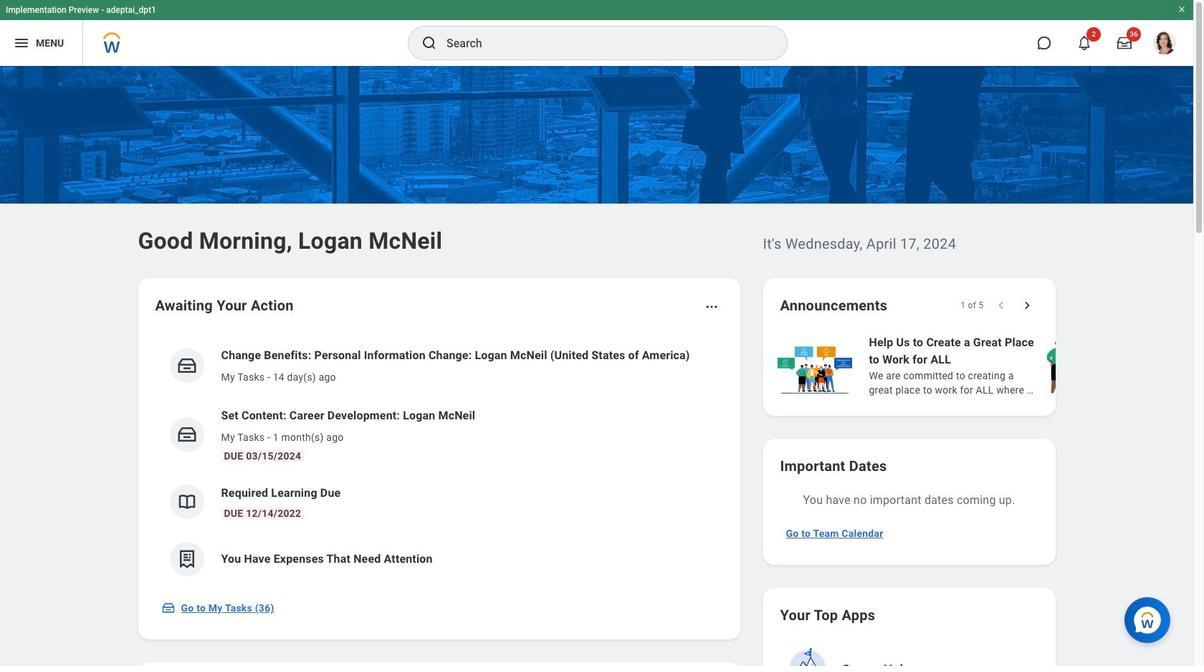 Task type: vqa. For each thing, say whether or not it's contained in the screenshot.
the top the Suggestions
no



Task type: describe. For each thing, give the bounding box(es) containing it.
inbox large image
[[1118, 36, 1132, 50]]

profile logan mcneil image
[[1154, 32, 1177, 57]]

dashboard expenses image
[[176, 549, 198, 570]]

chevron left small image
[[994, 298, 1009, 313]]

close environment banner image
[[1178, 5, 1187, 14]]

search image
[[421, 34, 438, 52]]

related actions image
[[705, 300, 719, 314]]



Task type: locate. For each thing, give the bounding box(es) containing it.
0 horizontal spatial list
[[155, 336, 723, 588]]

0 vertical spatial inbox image
[[176, 355, 198, 376]]

banner
[[0, 0, 1194, 66]]

main content
[[0, 66, 1205, 666]]

1 vertical spatial inbox image
[[176, 424, 198, 445]]

chevron right small image
[[1020, 298, 1034, 313]]

2 inbox image from the top
[[176, 424, 198, 445]]

status
[[961, 300, 984, 311]]

Search Workday  search field
[[447, 27, 758, 59]]

1 horizontal spatial list
[[775, 333, 1205, 399]]

inbox image
[[161, 601, 175, 615]]

book open image
[[176, 491, 198, 513]]

1 inbox image from the top
[[176, 355, 198, 376]]

justify image
[[13, 34, 30, 52]]

list
[[775, 333, 1205, 399], [155, 336, 723, 588]]

inbox image
[[176, 355, 198, 376], [176, 424, 198, 445]]

notifications large image
[[1078, 36, 1092, 50]]



